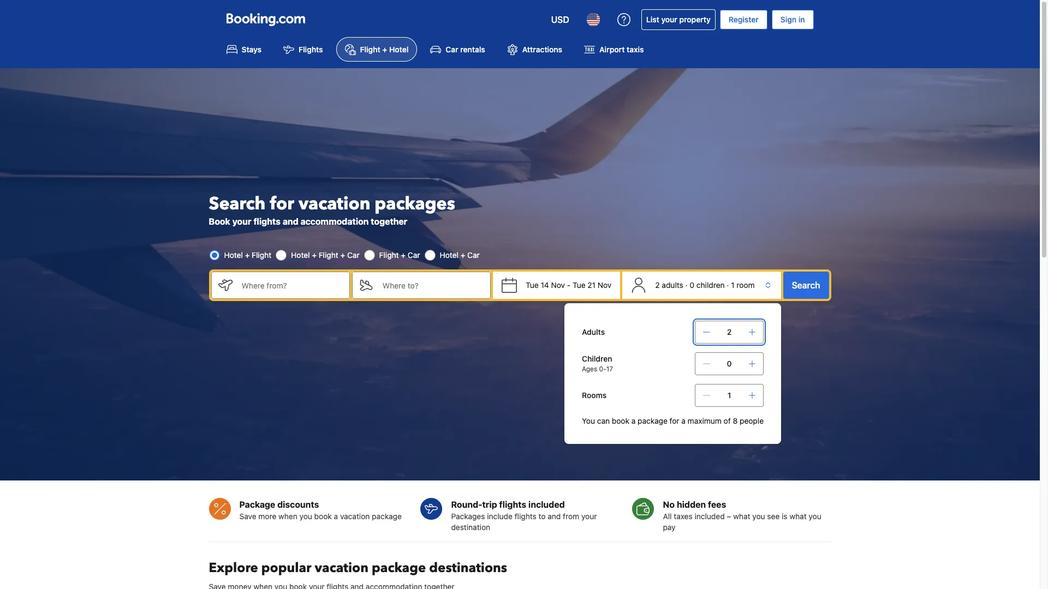Task type: vqa. For each thing, say whether or not it's contained in the screenshot.
vacation inside the Package discounts Save more when you book a vacation package
yes



Task type: describe. For each thing, give the bounding box(es) containing it.
taxis
[[627, 45, 644, 54]]

your inside list your property link
[[662, 15, 678, 24]]

Where to? field
[[374, 272, 491, 299]]

of
[[724, 417, 731, 426]]

Where from? field
[[233, 272, 350, 299]]

0 vertical spatial package
[[638, 417, 668, 426]]

book inside package discounts save more when you book a vacation package
[[314, 512, 332, 522]]

you
[[582, 417, 595, 426]]

booking.com online hotel reservations image
[[226, 13, 305, 26]]

hotel + flight
[[224, 251, 271, 260]]

2 for 2
[[727, 328, 732, 337]]

and inside "search for vacation packages book your flights and accommodation together"
[[283, 217, 299, 227]]

flights link
[[275, 37, 332, 62]]

you inside package discounts save more when you book a vacation package
[[300, 512, 312, 522]]

2 tue from the left
[[573, 281, 586, 290]]

attractions link
[[498, 37, 571, 62]]

no
[[663, 500, 675, 510]]

21
[[588, 281, 596, 290]]

17
[[607, 365, 613, 374]]

airport taxis
[[600, 45, 644, 54]]

hidden
[[677, 500, 706, 510]]

hotel for hotel + car
[[440, 251, 459, 260]]

2 adults · 0 children · 1 room
[[655, 281, 755, 290]]

can
[[597, 417, 610, 426]]

flight + car
[[379, 251, 420, 260]]

fees
[[708, 500, 726, 510]]

search for search for vacation packages book your flights and accommodation together
[[209, 192, 266, 216]]

to
[[539, 512, 546, 522]]

book
[[209, 217, 230, 227]]

register
[[729, 15, 759, 24]]

airport
[[600, 45, 625, 54]]

1 tue from the left
[[526, 281, 539, 290]]

destination
[[451, 523, 490, 533]]

discounts
[[277, 500, 319, 510]]

your inside round-trip flights included packages include flights to and from your destination
[[582, 512, 597, 522]]

vacation for packages
[[299, 192, 370, 216]]

flights for trip
[[515, 512, 537, 522]]

14
[[541, 281, 549, 290]]

car rentals
[[446, 45, 485, 54]]

1 vertical spatial flights
[[499, 500, 527, 510]]

flights
[[299, 45, 323, 54]]

explore
[[209, 560, 258, 578]]

1 horizontal spatial book
[[612, 417, 630, 426]]

when
[[279, 512, 297, 522]]

adults
[[662, 281, 684, 290]]

children
[[697, 281, 725, 290]]

0 vertical spatial 1
[[731, 281, 735, 290]]

1 · from the left
[[686, 281, 688, 290]]

+ for flight + car
[[401, 251, 406, 260]]

0-
[[599, 365, 607, 374]]

1 horizontal spatial a
[[632, 417, 636, 426]]

adults
[[582, 328, 605, 337]]

round-
[[451, 500, 482, 510]]

children ages 0-17
[[582, 354, 613, 374]]

pay
[[663, 523, 676, 533]]

popular
[[261, 560, 312, 578]]

a inside package discounts save more when you book a vacation package
[[334, 512, 338, 522]]

taxes
[[674, 512, 693, 522]]

2 for 2 adults · 0 children · 1 room
[[655, 281, 660, 290]]

0 horizontal spatial 0
[[690, 281, 695, 290]]

list
[[646, 15, 660, 24]]

round-trip flights included packages include flights to and from your destination
[[451, 500, 597, 533]]

included inside round-trip flights included packages include flights to and from your destination
[[529, 500, 565, 510]]

included inside the no hidden fees all taxes included – what you see is what you pay
[[695, 512, 725, 522]]

explore popular vacation package destinations
[[209, 560, 507, 578]]

hotel for hotel + flight + car
[[291, 251, 310, 260]]

search button
[[783, 272, 829, 299]]

sign
[[781, 15, 797, 24]]

usd button
[[545, 7, 576, 33]]

search for search
[[792, 281, 820, 291]]

airport taxis link
[[576, 37, 653, 62]]

1 what from the left
[[734, 512, 751, 522]]

sign in link
[[772, 10, 814, 29]]

maximum
[[688, 417, 722, 426]]

attractions
[[522, 45, 563, 54]]

2 horizontal spatial a
[[682, 417, 686, 426]]

your inside "search for vacation packages book your flights and accommodation together"
[[232, 217, 251, 227]]

1 vertical spatial 0
[[727, 359, 732, 369]]

list your property
[[646, 15, 711, 24]]

packages
[[451, 512, 485, 522]]

stays link
[[218, 37, 270, 62]]

+ for flight + hotel
[[382, 45, 387, 54]]



Task type: locate. For each thing, give the bounding box(es) containing it.
a left maximum
[[682, 417, 686, 426]]

0 horizontal spatial your
[[232, 217, 251, 227]]

sign in
[[781, 15, 805, 24]]

2 nov from the left
[[598, 281, 612, 290]]

–
[[727, 512, 731, 522]]

tue left 14
[[526, 281, 539, 290]]

2 vertical spatial your
[[582, 512, 597, 522]]

and left accommodation
[[283, 217, 299, 227]]

destinations
[[429, 560, 507, 578]]

1 horizontal spatial you
[[753, 512, 765, 522]]

2 · from the left
[[727, 281, 729, 290]]

1 vertical spatial vacation
[[340, 512, 370, 522]]

your right from
[[582, 512, 597, 522]]

book down discounts
[[314, 512, 332, 522]]

you right is
[[809, 512, 822, 522]]

package
[[239, 500, 275, 510]]

1 horizontal spatial search
[[792, 281, 820, 291]]

flights up hotel + flight
[[254, 217, 281, 227]]

0 vertical spatial for
[[270, 192, 294, 216]]

1 vertical spatial for
[[670, 417, 680, 426]]

rooms
[[582, 391, 607, 400]]

·
[[686, 281, 688, 290], [727, 281, 729, 290]]

0 vertical spatial 0
[[690, 281, 695, 290]]

from
[[563, 512, 580, 522]]

trip
[[482, 500, 497, 510]]

1 nov from the left
[[551, 281, 565, 290]]

0 vertical spatial flights
[[254, 217, 281, 227]]

0 horizontal spatial nov
[[551, 281, 565, 290]]

include
[[487, 512, 513, 522]]

tue 14 nov - tue 21 nov
[[526, 281, 612, 290]]

register link
[[720, 10, 768, 29]]

0 horizontal spatial and
[[283, 217, 299, 227]]

0 horizontal spatial search
[[209, 192, 266, 216]]

a
[[632, 417, 636, 426], [682, 417, 686, 426], [334, 512, 338, 522]]

your right book at the top of page
[[232, 217, 251, 227]]

1 horizontal spatial what
[[790, 512, 807, 522]]

package inside package discounts save more when you book a vacation package
[[372, 512, 402, 522]]

1 horizontal spatial 0
[[727, 359, 732, 369]]

tue right -
[[573, 281, 586, 290]]

no hidden fees all taxes included – what you see is what you pay
[[663, 500, 822, 533]]

package discounts save more when you book a vacation package
[[239, 500, 402, 522]]

1 horizontal spatial tue
[[573, 281, 586, 290]]

-
[[567, 281, 571, 290]]

2 what from the left
[[790, 512, 807, 522]]

vacation
[[299, 192, 370, 216], [340, 512, 370, 522], [315, 560, 369, 578]]

+ for hotel + car
[[461, 251, 465, 260]]

car
[[446, 45, 459, 54], [347, 251, 360, 260], [408, 251, 420, 260], [468, 251, 480, 260]]

see
[[767, 512, 780, 522]]

search for vacation packages book your flights and accommodation together
[[209, 192, 455, 227]]

stays
[[242, 45, 262, 54]]

for
[[270, 192, 294, 216], [670, 417, 680, 426]]

nov
[[551, 281, 565, 290], [598, 281, 612, 290]]

property
[[680, 15, 711, 24]]

1 horizontal spatial your
[[582, 512, 597, 522]]

your right list
[[662, 15, 678, 24]]

0 vertical spatial book
[[612, 417, 630, 426]]

rentals
[[461, 45, 485, 54]]

1 vertical spatial package
[[372, 512, 402, 522]]

accommodation
[[301, 217, 369, 227]]

+ for hotel + flight + car
[[312, 251, 317, 260]]

flight + hotel link
[[336, 37, 417, 62]]

and right to at the bottom of page
[[548, 512, 561, 522]]

1 up of
[[728, 391, 731, 400]]

what right – at the right
[[734, 512, 751, 522]]

0 vertical spatial vacation
[[299, 192, 370, 216]]

0 horizontal spatial ·
[[686, 281, 688, 290]]

0 horizontal spatial what
[[734, 512, 751, 522]]

0 horizontal spatial book
[[314, 512, 332, 522]]

flights
[[254, 217, 281, 227], [499, 500, 527, 510], [515, 512, 537, 522]]

1 horizontal spatial nov
[[598, 281, 612, 290]]

book right can
[[612, 417, 630, 426]]

book
[[612, 417, 630, 426], [314, 512, 332, 522]]

0 vertical spatial your
[[662, 15, 678, 24]]

0
[[690, 281, 695, 290], [727, 359, 732, 369]]

more
[[258, 512, 277, 522]]

included down fees
[[695, 512, 725, 522]]

hotel for hotel + flight
[[224, 251, 243, 260]]

1 vertical spatial book
[[314, 512, 332, 522]]

flights left to at the bottom of page
[[515, 512, 537, 522]]

for inside "search for vacation packages book your flights and accommodation together"
[[270, 192, 294, 216]]

flights for for
[[254, 217, 281, 227]]

and inside round-trip flights included packages include flights to and from your destination
[[548, 512, 561, 522]]

list your property link
[[642, 9, 716, 30]]

flight + hotel
[[360, 45, 409, 54]]

2 horizontal spatial your
[[662, 15, 678, 24]]

all
[[663, 512, 672, 522]]

package
[[638, 417, 668, 426], [372, 512, 402, 522], [372, 560, 426, 578]]

0 horizontal spatial included
[[529, 500, 565, 510]]

flights up include
[[499, 500, 527, 510]]

2 you from the left
[[753, 512, 765, 522]]

1 horizontal spatial included
[[695, 512, 725, 522]]

ages
[[582, 365, 598, 374]]

people
[[740, 417, 764, 426]]

is
[[782, 512, 788, 522]]

+
[[382, 45, 387, 54], [245, 251, 250, 260], [312, 251, 317, 260], [341, 251, 345, 260], [401, 251, 406, 260], [461, 251, 465, 260]]

1 horizontal spatial for
[[670, 417, 680, 426]]

hotel + car
[[440, 251, 480, 260]]

vacation for package
[[315, 560, 369, 578]]

1 vertical spatial your
[[232, 217, 251, 227]]

packages
[[375, 192, 455, 216]]

0 vertical spatial included
[[529, 500, 565, 510]]

3 you from the left
[[809, 512, 822, 522]]

1 vertical spatial included
[[695, 512, 725, 522]]

search inside "search for vacation packages book your flights and accommodation together"
[[209, 192, 266, 216]]

1 horizontal spatial 2
[[727, 328, 732, 337]]

0 horizontal spatial tue
[[526, 281, 539, 290]]

included up to at the bottom of page
[[529, 500, 565, 510]]

0 vertical spatial and
[[283, 217, 299, 227]]

hotel + flight + car
[[291, 251, 360, 260]]

1 vertical spatial 1
[[728, 391, 731, 400]]

· right "children"
[[727, 281, 729, 290]]

0 vertical spatial search
[[209, 192, 266, 216]]

in
[[799, 15, 805, 24]]

1 horizontal spatial and
[[548, 512, 561, 522]]

and
[[283, 217, 299, 227], [548, 512, 561, 522]]

nov left -
[[551, 281, 565, 290]]

flights inside "search for vacation packages book your flights and accommodation together"
[[254, 217, 281, 227]]

car rentals link
[[422, 37, 494, 62]]

1 vertical spatial search
[[792, 281, 820, 291]]

you left see
[[753, 512, 765, 522]]

1
[[731, 281, 735, 290], [728, 391, 731, 400]]

what right is
[[790, 512, 807, 522]]

2 vertical spatial flights
[[515, 512, 537, 522]]

2 down 2 adults · 0 children · 1 room
[[727, 328, 732, 337]]

2 vertical spatial package
[[372, 560, 426, 578]]

together
[[371, 217, 408, 227]]

vacation inside package discounts save more when you book a vacation package
[[340, 512, 370, 522]]

nov right 21
[[598, 281, 612, 290]]

search
[[209, 192, 266, 216], [792, 281, 820, 291]]

0 horizontal spatial a
[[334, 512, 338, 522]]

a right can
[[632, 417, 636, 426]]

children
[[582, 354, 612, 364]]

save
[[239, 512, 256, 522]]

2 vertical spatial vacation
[[315, 560, 369, 578]]

included
[[529, 500, 565, 510], [695, 512, 725, 522]]

0 horizontal spatial for
[[270, 192, 294, 216]]

+ for hotel + flight
[[245, 251, 250, 260]]

· right adults
[[686, 281, 688, 290]]

1 vertical spatial 2
[[727, 328, 732, 337]]

you can book a package for a maximum of 8 people
[[582, 417, 764, 426]]

2
[[655, 281, 660, 290], [727, 328, 732, 337]]

8
[[733, 417, 738, 426]]

flight
[[360, 45, 380, 54], [252, 251, 271, 260], [319, 251, 338, 260], [379, 251, 399, 260]]

1 you from the left
[[300, 512, 312, 522]]

tue
[[526, 281, 539, 290], [573, 281, 586, 290]]

1 horizontal spatial ·
[[727, 281, 729, 290]]

you
[[300, 512, 312, 522], [753, 512, 765, 522], [809, 512, 822, 522]]

0 horizontal spatial 2
[[655, 281, 660, 290]]

0 vertical spatial 2
[[655, 281, 660, 290]]

your
[[662, 15, 678, 24], [232, 217, 251, 227], [582, 512, 597, 522]]

2 horizontal spatial you
[[809, 512, 822, 522]]

you down discounts
[[300, 512, 312, 522]]

a right when
[[334, 512, 338, 522]]

1 left room
[[731, 281, 735, 290]]

2 left adults
[[655, 281, 660, 290]]

search inside button
[[792, 281, 820, 291]]

vacation inside "search for vacation packages book your flights and accommodation together"
[[299, 192, 370, 216]]

1 vertical spatial and
[[548, 512, 561, 522]]

what
[[734, 512, 751, 522], [790, 512, 807, 522]]

usd
[[551, 15, 569, 25]]

room
[[737, 281, 755, 290]]

0 horizontal spatial you
[[300, 512, 312, 522]]



